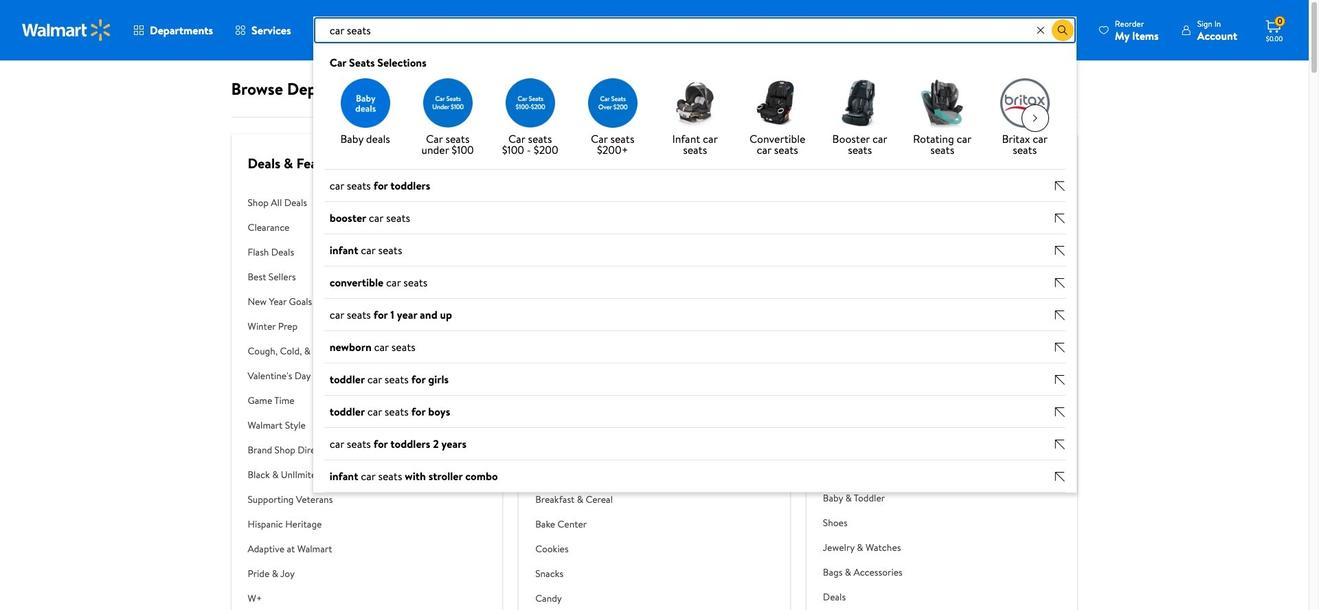 Task type: vqa. For each thing, say whether or not it's contained in the screenshot.
Add to Favorites list, ($335 Value) Creed Aventus Eau de Parfum, Cologne for Men, 1.7 Oz icon
no



Task type: describe. For each thing, give the bounding box(es) containing it.
update query to infant car seats image
[[1055, 245, 1066, 256]]

update query to car seats for toddlers image
[[1055, 181, 1066, 192]]

walmart image
[[22, 19, 111, 41]]

update query to booster car seats image
[[1055, 213, 1066, 224]]

update query to infant car seats with stroller combo image
[[1055, 471, 1066, 482]]



Task type: locate. For each thing, give the bounding box(es) containing it.
update query to car seats for 1 year and up image
[[1055, 310, 1066, 321]]

update query to convertible car seats image
[[1055, 278, 1066, 289]]

update query to newborn car seats image
[[1055, 342, 1066, 353]]

search icon image
[[1058, 25, 1069, 36]]

list box
[[313, 44, 1077, 493]]

update query to car seats for toddlers 2 years image
[[1055, 439, 1066, 450]]

update query to toddler car seats for boys image
[[1055, 407, 1066, 418]]

update query to toddler car seats for girls image
[[1055, 375, 1066, 386]]

clear search field text image
[[1036, 24, 1047, 35]]

group
[[313, 170, 1077, 493]]

next slide for horizontal chip scroller list image
[[1022, 104, 1050, 132]]

Walmart Site-Wide search field
[[313, 16, 1077, 493]]

Search search field
[[313, 16, 1077, 44]]



